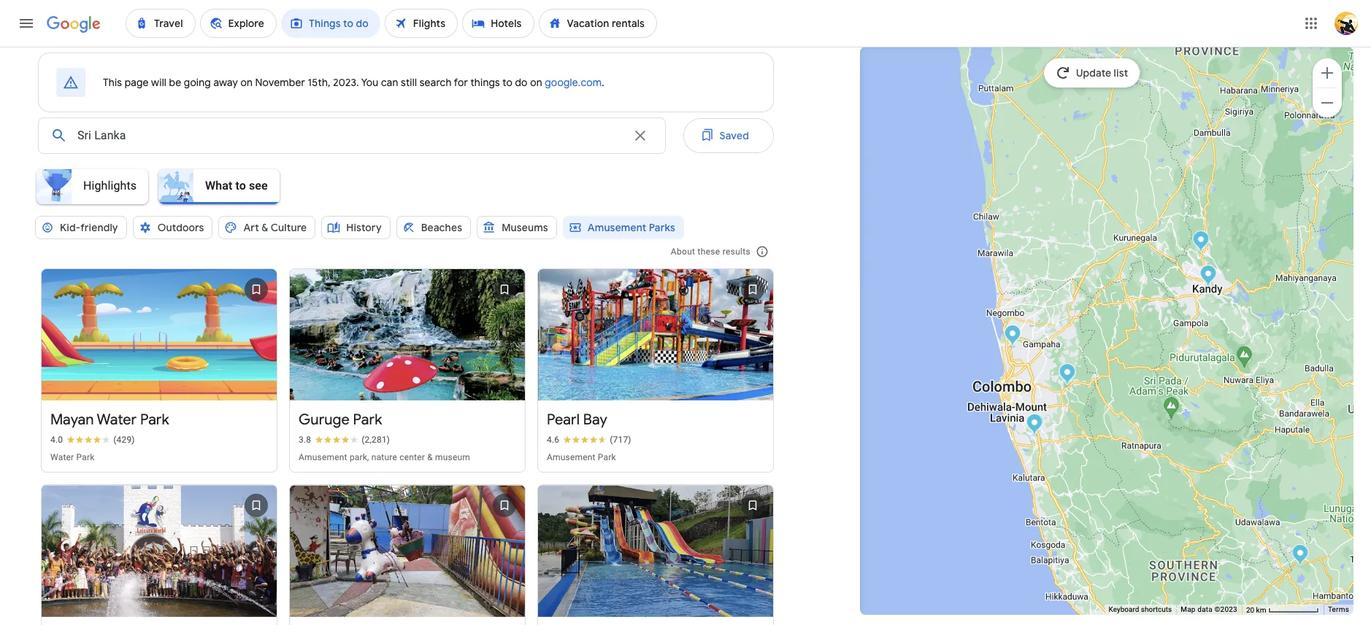 Task type: locate. For each thing, give the bounding box(es) containing it.
Search for destinations, sights and more text field
[[77, 118, 622, 153]]

20
[[1246, 606, 1254, 614]]

filters list containing kid-friendly
[[32, 210, 774, 260]]

20 km
[[1246, 606, 1268, 614]]

water down 4.0
[[50, 453, 74, 463]]

filters form
[[26, 112, 774, 260]]

beaches
[[421, 221, 462, 234]]

1 vertical spatial water
[[50, 453, 74, 463]]

this
[[103, 76, 122, 89]]

park
[[140, 411, 169, 430], [353, 411, 382, 430], [76, 453, 95, 463], [598, 453, 616, 463]]

0 horizontal spatial to
[[235, 179, 246, 192]]

keyboard shortcuts
[[1109, 606, 1172, 614]]

november
[[255, 76, 305, 89]]

0 vertical spatial to
[[503, 76, 513, 89]]

friendly
[[80, 221, 118, 234]]

amusement
[[588, 221, 646, 234], [299, 453, 347, 463], [547, 453, 596, 463]]

1 horizontal spatial on
[[530, 76, 542, 89]]

water up (429)
[[97, 411, 137, 430]]

amusement inside button
[[588, 221, 646, 234]]

1 vertical spatial &
[[427, 453, 433, 463]]

map region
[[707, 0, 1371, 626]]

guruge park image
[[1004, 325, 1021, 349]]

amusement for pearl bay
[[547, 453, 596, 463]]

1 vertical spatial to
[[235, 179, 246, 192]]

0 horizontal spatial &
[[262, 221, 268, 234]]

amusement left parks
[[588, 221, 646, 234]]

amusement for guruge park
[[299, 453, 347, 463]]

nature
[[371, 453, 397, 463]]

water
[[97, 411, 137, 430], [50, 453, 74, 463]]

to left see
[[235, 179, 246, 192]]

& inside button
[[262, 221, 268, 234]]

1 horizontal spatial water
[[97, 411, 137, 430]]

clear image
[[631, 127, 649, 145]]

1 horizontal spatial to
[[503, 76, 513, 89]]

filters list containing highlights
[[26, 165, 774, 223]]

list
[[0, 263, 780, 626]]

0 vertical spatial &
[[262, 221, 268, 234]]

still
[[401, 76, 417, 89]]

beaches button
[[396, 210, 471, 245]]

these
[[698, 247, 720, 257]]

main menu image
[[18, 15, 35, 32]]

saved
[[720, 129, 749, 142]]

amusement parks
[[588, 221, 675, 234]]

amusement park
[[547, 453, 616, 463]]

to inside 'link'
[[235, 179, 246, 192]]

sahas uyana image
[[1200, 265, 1217, 289]]

see
[[249, 179, 268, 192]]

update
[[1076, 66, 1112, 80]]

what to see link
[[154, 169, 285, 204]]

save kids play world to collection image
[[487, 489, 522, 524]]

can
[[381, 76, 398, 89]]

0 horizontal spatial water
[[50, 453, 74, 463]]

to
[[503, 76, 513, 89], [235, 179, 246, 192]]

parks
[[649, 221, 675, 234]]

pearl bay image
[[1027, 413, 1044, 437]]

this page will be going away on november 15th, 2023. you can still search for things to do on google.com .
[[103, 76, 604, 89]]

highlights link
[[32, 169, 154, 204]]

art & culture
[[243, 221, 307, 234]]

amusement down '4.6 out of 5 stars from 717 reviews' image
[[547, 453, 596, 463]]

save splash bay to collection image
[[735, 489, 770, 524]]

zoom in map image
[[1319, 64, 1336, 81]]

museums
[[502, 221, 548, 234]]

guruge
[[299, 411, 350, 430]]

for
[[454, 76, 468, 89]]

20 km button
[[1242, 605, 1324, 616]]

&
[[262, 221, 268, 234], [427, 453, 433, 463]]

guruge park
[[299, 411, 382, 430]]

kid-friendly
[[60, 221, 118, 234]]

splash bay image
[[1026, 414, 1043, 438]]

filters list
[[26, 165, 774, 223], [32, 210, 774, 260]]

0 horizontal spatial on
[[241, 76, 253, 89]]

museum
[[435, 453, 470, 463]]

culture
[[271, 221, 307, 234]]

4.6 out of 5 stars from 717 reviews image
[[547, 435, 631, 446]]

& right center
[[427, 453, 433, 463]]

pearl
[[547, 411, 580, 430]]

mayan water park image
[[1004, 325, 1021, 349]]

outdoors button
[[133, 210, 213, 245]]

about these results image
[[745, 234, 780, 269]]

amusement parks button
[[563, 210, 684, 245]]

to left do
[[503, 76, 513, 89]]

keyboard
[[1109, 606, 1139, 614]]

save mayan water park to collection image
[[239, 272, 274, 307]]

what
[[205, 179, 233, 192]]

km
[[1256, 606, 1266, 614]]

on
[[241, 76, 253, 89], [530, 76, 542, 89]]

saved link
[[683, 118, 774, 153]]

(429)
[[113, 435, 135, 446]]

terms link
[[1328, 606, 1349, 614]]

©2023
[[1215, 606, 1237, 614]]

park for guruge park
[[353, 411, 382, 430]]

on right "away"
[[241, 76, 253, 89]]

keyboard shortcuts button
[[1109, 605, 1172, 616]]

amusement down 3.8
[[299, 453, 347, 463]]

& right art at the top
[[262, 221, 268, 234]]

on right do
[[530, 76, 542, 89]]



Task type: describe. For each thing, give the bounding box(es) containing it.
update list
[[1076, 66, 1128, 80]]

pearl bay
[[547, 411, 607, 430]]

park for amusement park
[[598, 453, 616, 463]]

kid-friendly button
[[35, 210, 127, 245]]

list
[[1114, 66, 1128, 80]]

update list button
[[1044, 58, 1140, 88]]

4.0
[[50, 435, 63, 446]]

data
[[1198, 606, 1213, 614]]

map data ©2023
[[1181, 606, 1237, 614]]

kid-
[[60, 221, 80, 234]]

kids play world image
[[1193, 230, 1209, 254]]

leisureworld water park image
[[1059, 364, 1076, 388]]

outdoors
[[157, 221, 204, 234]]

be
[[169, 76, 181, 89]]

mayan
[[50, 411, 94, 430]]

search
[[420, 76, 452, 89]]

highlights
[[83, 179, 137, 192]]

will
[[151, 76, 167, 89]]

park,
[[350, 453, 369, 463]]

things
[[470, 76, 500, 89]]

4.6
[[547, 435, 559, 446]]

4 out of 5 stars from 429 reviews image
[[50, 435, 135, 446]]

ridiyagama safari park image
[[1292, 544, 1309, 568]]

away
[[213, 76, 238, 89]]

filters list inside form
[[32, 210, 774, 260]]

junior coaster image
[[1059, 363, 1076, 387]]

15th,
[[308, 76, 331, 89]]

(717)
[[610, 435, 631, 446]]

1 horizontal spatial &
[[427, 453, 433, 463]]

history
[[346, 221, 382, 234]]

about
[[671, 247, 695, 257]]

save pearl bay to collection image
[[735, 272, 770, 307]]

art
[[243, 221, 259, 234]]

bay
[[583, 411, 607, 430]]

mayan water park
[[50, 411, 169, 430]]

about these results
[[671, 247, 751, 257]]

zoom out map image
[[1319, 94, 1336, 111]]

3.8
[[299, 435, 311, 446]]

google.com
[[545, 76, 602, 89]]

going
[[184, 76, 211, 89]]

history button
[[321, 210, 390, 245]]

art & culture button
[[219, 210, 316, 245]]

save guruge park to collection image
[[487, 272, 522, 307]]

2 on from the left
[[530, 76, 542, 89]]

page
[[125, 76, 149, 89]]

terms
[[1328, 606, 1349, 614]]

list containing mayan water park
[[0, 263, 780, 626]]

water park
[[50, 453, 95, 463]]

2023.
[[333, 76, 359, 89]]

museums button
[[477, 210, 557, 245]]

(2,281)
[[362, 435, 390, 446]]

3.8 out of 5 stars from 2,281 reviews image
[[299, 435, 390, 446]]

what to see list item
[[154, 165, 285, 209]]

amusement park, nature center & museum
[[299, 453, 470, 463]]

map
[[1181, 606, 1196, 614]]

results
[[723, 247, 751, 257]]

save leisureworld water park to collection image
[[239, 489, 274, 524]]

center
[[399, 453, 425, 463]]

google.com link
[[545, 76, 602, 89]]

what to see
[[205, 179, 268, 192]]

.
[[602, 76, 604, 89]]

do
[[515, 76, 528, 89]]

1 on from the left
[[241, 76, 253, 89]]

park for water park
[[76, 453, 95, 463]]

shortcuts
[[1141, 606, 1172, 614]]

you
[[361, 76, 379, 89]]

0 vertical spatial water
[[97, 411, 137, 430]]



Task type: vqa. For each thing, say whether or not it's contained in the screenshot.
17 at the left of the page
no



